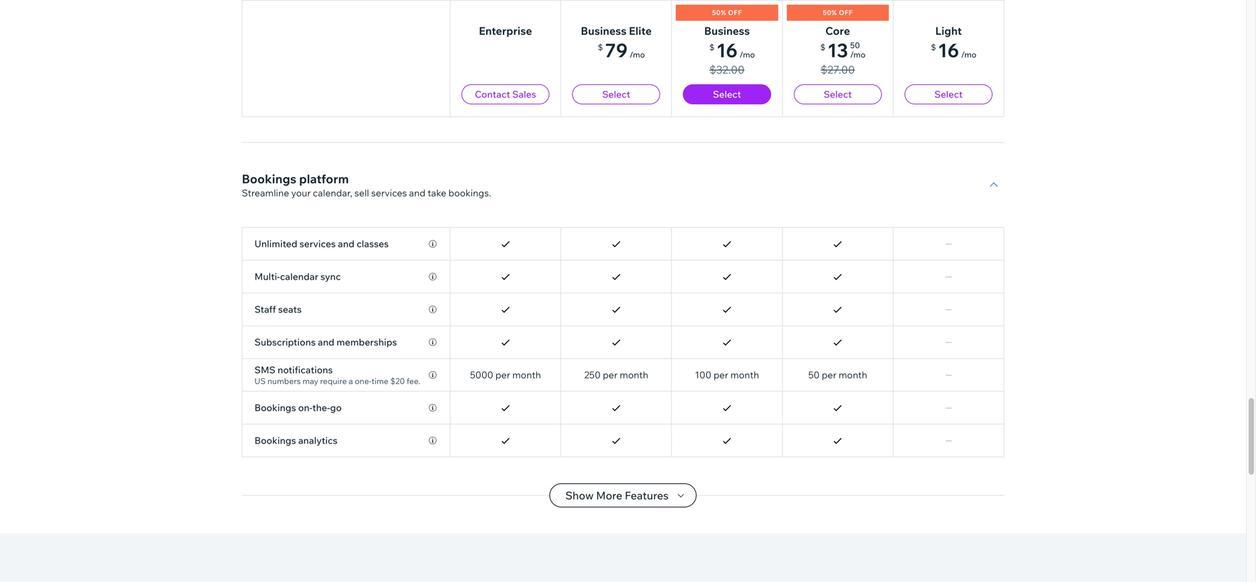 Task type: describe. For each thing, give the bounding box(es) containing it.
contact sales
[[475, 88, 537, 100]]

solutions
[[305, 86, 358, 101]]

and inside the bookings platform streamline your calendar, sell services and take bookings.
[[409, 187, 426, 199]]

50 per month
[[809, 369, 868, 381]]

$27.00
[[821, 63, 855, 76]]

streamline
[[242, 187, 289, 199]]

numbers
[[268, 376, 301, 386]]

month for 50 per month
[[839, 369, 868, 381]]

multi-calendar sync
[[255, 271, 341, 282]]

business for $
[[581, 24, 627, 37]]

for
[[321, 102, 334, 114]]

more
[[596, 489, 623, 502]]

time
[[372, 376, 389, 386]]

5
[[725, 55, 730, 66]]

sell
[[355, 187, 369, 199]]

250 per month
[[585, 369, 649, 381]]

5000 per month
[[470, 369, 541, 381]]

bookings for platform
[[242, 171, 297, 186]]

essential features for large-scale businesses.
[[242, 102, 436, 114]]

light
[[936, 24, 962, 37]]

3 select button from the left
[[794, 84, 882, 104]]

us
[[255, 376, 266, 386]]

5000
[[470, 369, 494, 381]]

staff
[[255, 303, 276, 315]]

platform
[[299, 171, 349, 186]]

4 select from the left
[[935, 88, 963, 100]]

/mo inside business $ 16 /mo $32.00
[[740, 50, 755, 60]]

subscriptions and memberships
[[255, 336, 397, 348]]

on-
[[298, 402, 313, 414]]

bookings analytics
[[255, 435, 338, 446]]

contact sales button
[[462, 84, 550, 104]]

show more features button
[[550, 484, 697, 508]]

100
[[695, 369, 712, 381]]

250
[[585, 369, 601, 381]]

month for 5000 per month
[[513, 369, 541, 381]]

go
[[330, 402, 342, 414]]

business elite $ 79 /mo
[[581, 24, 652, 62]]

bookings on-the-go
[[255, 402, 342, 414]]

features
[[625, 489, 669, 502]]

sync
[[321, 271, 341, 282]]

$32.00
[[710, 63, 745, 76]]

50% for 16
[[713, 8, 727, 17]]

1 vertical spatial 50
[[809, 369, 820, 381]]

10
[[611, 55, 622, 66]]

/mo inside core $ 13 50 /mo $27.00
[[851, 50, 866, 60]]

businesses.
[[385, 102, 436, 114]]

0 horizontal spatial services
[[300, 238, 336, 250]]

$ inside core $ 13 50 /mo $27.00
[[821, 42, 826, 52]]

79
[[605, 38, 628, 62]]

2 vertical spatial and
[[318, 336, 335, 348]]

one-
[[355, 376, 372, 386]]

core $ 13 50 /mo $27.00
[[821, 24, 866, 76]]

16 inside business $ 16 /mo $32.00
[[717, 38, 738, 62]]

notifications
[[278, 364, 333, 376]]

2 select button from the left
[[683, 84, 772, 104]]

bookings platform streamline your calendar, sell services and take bookings.
[[242, 171, 491, 199]]

subscriptions
[[255, 336, 316, 348]]

$ 16 /mo
[[931, 38, 977, 62]]

analytics
[[298, 435, 338, 446]]

your
[[291, 187, 311, 199]]

the-
[[313, 402, 330, 414]]

1 horizontal spatial and
[[338, 238, 355, 250]]

$ inside business elite $ 79 /mo
[[598, 42, 603, 52]]

per for 5000
[[496, 369, 511, 381]]

scale
[[361, 102, 383, 114]]



Task type: vqa. For each thing, say whether or not it's contained in the screenshot.
UNLIMITED
yes



Task type: locate. For each thing, give the bounding box(es) containing it.
and left classes
[[338, 238, 355, 250]]

0 vertical spatial bookings
[[242, 171, 297, 186]]

0 horizontal spatial 50% off
[[713, 8, 742, 17]]

features
[[283, 102, 319, 114]]

0 horizontal spatial 50%
[[713, 8, 727, 17]]

/mo right the 13
[[851, 50, 866, 60]]

show more features
[[566, 489, 669, 502]]

0 vertical spatial and
[[409, 187, 426, 199]]

per for 50
[[822, 369, 837, 381]]

1 horizontal spatial off
[[839, 8, 853, 17]]

business for 16
[[705, 24, 750, 37]]

unlimited
[[255, 238, 298, 250]]

large-
[[336, 102, 361, 114]]

bookings down bookings on-the-go
[[255, 435, 296, 446]]

enterprise up essential
[[242, 86, 302, 101]]

/mo inside business elite $ 79 /mo
[[630, 50, 645, 60]]

business
[[581, 24, 627, 37], [705, 24, 750, 37]]

1 50% off from the left
[[713, 8, 742, 17]]

may
[[303, 376, 319, 386]]

business up 79
[[581, 24, 627, 37]]

/mo right 5
[[740, 50, 755, 60]]

seats
[[278, 303, 302, 315]]

select button
[[573, 84, 661, 104], [683, 84, 772, 104], [794, 84, 882, 104], [905, 84, 993, 104]]

services up sync
[[300, 238, 336, 250]]

business up 5
[[705, 24, 750, 37]]

2 /mo from the left
[[740, 50, 755, 60]]

1 off from the left
[[728, 8, 742, 17]]

multi-
[[255, 271, 280, 282]]

3 per from the left
[[714, 369, 729, 381]]

1 horizontal spatial 50% off
[[823, 8, 853, 17]]

$ left the 13
[[821, 42, 826, 52]]

0 vertical spatial enterprise
[[479, 24, 532, 37]]

bookings inside the bookings platform streamline your calendar, sell services and take bookings.
[[242, 171, 297, 186]]

and
[[409, 187, 426, 199], [338, 238, 355, 250], [318, 336, 335, 348]]

2 $ from the left
[[710, 42, 715, 52]]

/mo
[[630, 50, 645, 60], [740, 50, 755, 60], [851, 50, 866, 60], [962, 50, 977, 60]]

50% off
[[713, 8, 742, 17], [823, 8, 853, 17]]

contact
[[475, 88, 511, 100]]

0 horizontal spatial 16
[[717, 38, 738, 62]]

off for 16
[[728, 8, 742, 17]]

bookings
[[242, 171, 297, 186], [255, 402, 296, 414], [255, 435, 296, 446]]

select button down '10'
[[573, 84, 661, 104]]

select button down $27.00
[[794, 84, 882, 104]]

50% up business $ 16 /mo $32.00
[[713, 8, 727, 17]]

1 /mo from the left
[[630, 50, 645, 60]]

bookings up streamline
[[242, 171, 297, 186]]

1 vertical spatial enterprise
[[242, 86, 302, 101]]

1 horizontal spatial 50
[[851, 40, 860, 50]]

enterprise
[[479, 24, 532, 37], [242, 86, 302, 101]]

2 per from the left
[[603, 369, 618, 381]]

2 off from the left
[[839, 8, 853, 17]]

off
[[728, 8, 742, 17], [839, 8, 853, 17]]

1 vertical spatial bookings
[[255, 402, 296, 414]]

month for 100 per month
[[731, 369, 760, 381]]

4 per from the left
[[822, 369, 837, 381]]

50% for 13
[[823, 8, 838, 17]]

2
[[836, 55, 841, 66]]

services right 'sell' on the left top of page
[[371, 187, 407, 199]]

2 horizontal spatial and
[[409, 187, 426, 199]]

select down '10'
[[603, 88, 631, 100]]

3 $ from the left
[[821, 42, 826, 52]]

sms notifications us numbers may require a one-time $20 fee.
[[255, 364, 421, 386]]

1 vertical spatial and
[[338, 238, 355, 250]]

a
[[349, 376, 353, 386]]

per for 100
[[714, 369, 729, 381]]

2 select from the left
[[713, 88, 742, 100]]

select button down $32.00
[[683, 84, 772, 104]]

2 month from the left
[[620, 369, 649, 381]]

enterprise up 'contact sales'
[[479, 24, 532, 37]]

enterprise for enterprise
[[479, 24, 532, 37]]

50%
[[713, 8, 727, 17], [823, 8, 838, 17]]

$ down light
[[931, 42, 937, 52]]

1 horizontal spatial business
[[705, 24, 750, 37]]

16 down light
[[939, 38, 960, 62]]

calendar
[[280, 271, 319, 282]]

50% off for 16
[[713, 8, 742, 17]]

1 16 from the left
[[717, 38, 738, 62]]

50% off up core
[[823, 8, 853, 17]]

0 vertical spatial services
[[371, 187, 407, 199]]

off up core
[[839, 8, 853, 17]]

3 month from the left
[[731, 369, 760, 381]]

select button down $ 16 /mo
[[905, 84, 993, 104]]

2 50% from the left
[[823, 8, 838, 17]]

staff seats
[[255, 303, 302, 315]]

1 month from the left
[[513, 369, 541, 381]]

$ left 79
[[598, 42, 603, 52]]

50% off up business $ 16 /mo $32.00
[[713, 8, 742, 17]]

elite
[[629, 24, 652, 37]]

and up notifications
[[318, 336, 335, 348]]

2 vertical spatial bookings
[[255, 435, 296, 446]]

0 horizontal spatial enterprise
[[242, 86, 302, 101]]

$ up $32.00
[[710, 42, 715, 52]]

1 business from the left
[[581, 24, 627, 37]]

off for 13
[[839, 8, 853, 17]]

4 /mo from the left
[[962, 50, 977, 60]]

memberships
[[337, 336, 397, 348]]

4 $ from the left
[[931, 42, 937, 52]]

select down $27.00
[[824, 88, 852, 100]]

1 select button from the left
[[573, 84, 661, 104]]

1 50% from the left
[[713, 8, 727, 17]]

/mo inside $ 16 /mo
[[962, 50, 977, 60]]

2 16 from the left
[[939, 38, 960, 62]]

3 /mo from the left
[[851, 50, 866, 60]]

0 horizontal spatial off
[[728, 8, 742, 17]]

13
[[828, 38, 849, 62]]

0 vertical spatial 50
[[851, 40, 860, 50]]

show
[[566, 489, 594, 502]]

month
[[513, 369, 541, 381], [620, 369, 649, 381], [731, 369, 760, 381], [839, 369, 868, 381]]

1 horizontal spatial services
[[371, 187, 407, 199]]

/mo right 79
[[630, 50, 645, 60]]

core
[[826, 24, 851, 37]]

essential
[[242, 102, 281, 114]]

business inside business elite $ 79 /mo
[[581, 24, 627, 37]]

$ inside business $ 16 /mo $32.00
[[710, 42, 715, 52]]

50% off for 13
[[823, 8, 853, 17]]

50% up core
[[823, 8, 838, 17]]

calendar,
[[313, 187, 353, 199]]

16
[[717, 38, 738, 62], [939, 38, 960, 62]]

sms
[[255, 364, 276, 376]]

bookings for on-
[[255, 402, 296, 414]]

0 horizontal spatial 50
[[809, 369, 820, 381]]

require
[[320, 376, 347, 386]]

/mo down light
[[962, 50, 977, 60]]

business $ 16 /mo $32.00
[[705, 24, 755, 76]]

2 business from the left
[[705, 24, 750, 37]]

1 per from the left
[[496, 369, 511, 381]]

services inside the bookings platform streamline your calendar, sell services and take bookings.
[[371, 187, 407, 199]]

$ inside $ 16 /mo
[[931, 42, 937, 52]]

50 inside core $ 13 50 /mo $27.00
[[851, 40, 860, 50]]

4 month from the left
[[839, 369, 868, 381]]

1 select from the left
[[603, 88, 631, 100]]

unlimited services and classes
[[255, 238, 389, 250]]

1 horizontal spatial 50%
[[823, 8, 838, 17]]

services
[[371, 187, 407, 199], [300, 238, 336, 250]]

select down $ 16 /mo
[[935, 88, 963, 100]]

select
[[603, 88, 631, 100], [713, 88, 742, 100], [824, 88, 852, 100], [935, 88, 963, 100]]

1 $ from the left
[[598, 42, 603, 52]]

classes
[[357, 238, 389, 250]]

4 select button from the left
[[905, 84, 993, 104]]

select down $32.00
[[713, 88, 742, 100]]

business inside business $ 16 /mo $32.00
[[705, 24, 750, 37]]

$
[[598, 42, 603, 52], [710, 42, 715, 52], [821, 42, 826, 52], [931, 42, 937, 52]]

enterprise solutions
[[242, 86, 358, 101]]

$20
[[390, 376, 405, 386]]

month for 250 per month
[[620, 369, 649, 381]]

and left take
[[409, 187, 426, 199]]

bookings for analytics
[[255, 435, 296, 446]]

bookings down numbers
[[255, 402, 296, 414]]

enterprise for enterprise solutions
[[242, 86, 302, 101]]

1 horizontal spatial 16
[[939, 38, 960, 62]]

0 horizontal spatial and
[[318, 336, 335, 348]]

fee.
[[407, 376, 421, 386]]

2 50% off from the left
[[823, 8, 853, 17]]

1 horizontal spatial enterprise
[[479, 24, 532, 37]]

per
[[496, 369, 511, 381], [603, 369, 618, 381], [714, 369, 729, 381], [822, 369, 837, 381]]

3 select from the left
[[824, 88, 852, 100]]

0 horizontal spatial business
[[581, 24, 627, 37]]

off up business $ 16 /mo $32.00
[[728, 8, 742, 17]]

sales
[[513, 88, 537, 100]]

take
[[428, 187, 447, 199]]

bookings.
[[449, 187, 491, 199]]

1 vertical spatial services
[[300, 238, 336, 250]]

50
[[851, 40, 860, 50], [809, 369, 820, 381]]

16 up $32.00
[[717, 38, 738, 62]]

100 per month
[[695, 369, 760, 381]]

per for 250
[[603, 369, 618, 381]]



